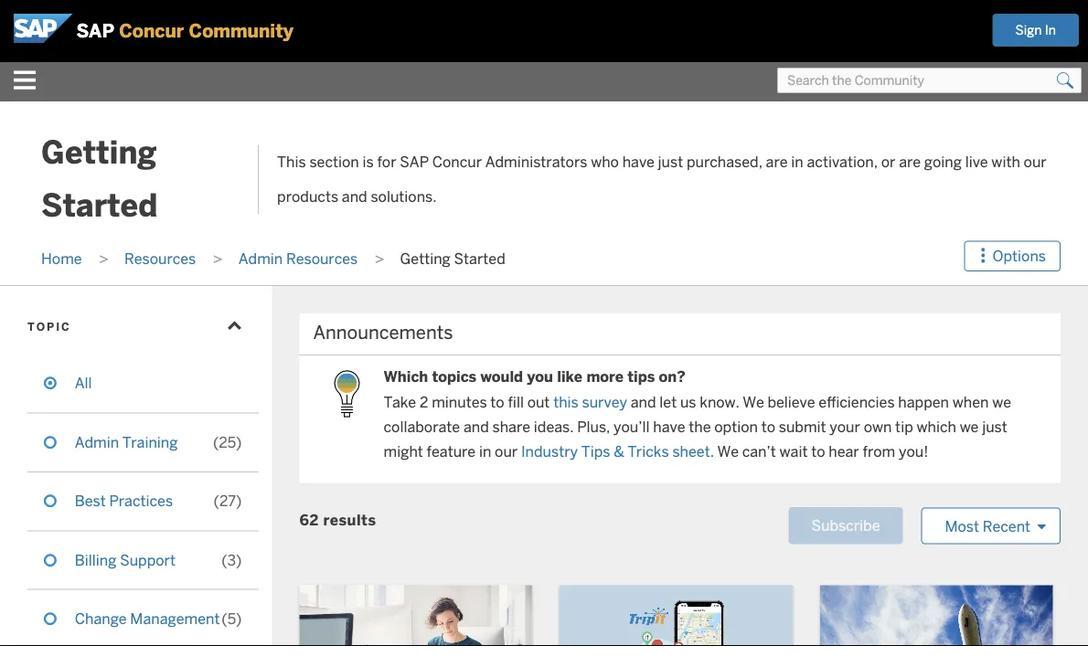 Task type: locate. For each thing, give the bounding box(es) containing it.
0 vertical spatial have
[[623, 153, 655, 171]]

0 horizontal spatial getting
[[41, 133, 157, 172]]

getting started up home
[[41, 133, 158, 226]]

can't
[[743, 443, 777, 462]]

list
[[32, 233, 947, 285]]

1 vertical spatial we
[[718, 443, 739, 462]]

have inside "this section is for sap concur administrators who have just purchased, are in activation, or are going live with our products and solutions."
[[623, 153, 655, 171]]

submit
[[779, 418, 827, 437]]

started
[[41, 186, 158, 226], [454, 249, 506, 268]]

sheet.
[[673, 443, 714, 462]]

0 horizontal spatial are
[[766, 153, 788, 171]]

to left fill
[[491, 393, 505, 412]]

our
[[1024, 153, 1047, 171], [495, 443, 518, 462]]

1 vertical spatial we
[[960, 418, 979, 437]]

are
[[766, 153, 788, 171], [900, 153, 921, 171]]

management
[[130, 610, 220, 629]]

resources down products
[[286, 249, 358, 268]]

which
[[917, 418, 957, 437]]

1 vertical spatial admin
[[75, 433, 119, 452]]

have down "let"
[[654, 418, 686, 437]]

resources
[[125, 249, 196, 268], [286, 249, 358, 268]]

in
[[792, 153, 804, 171], [479, 443, 492, 462]]

believe
[[768, 393, 816, 412]]

industry tips & tricks sheet. we can't wait to hear from you!
[[521, 443, 929, 462]]

and
[[342, 187, 368, 206], [631, 393, 657, 412], [464, 418, 489, 437]]

0 horizontal spatial admin
[[75, 433, 119, 452]]

1 horizontal spatial our
[[1024, 153, 1047, 171]]

1 horizontal spatial to
[[762, 418, 776, 437]]

to
[[491, 393, 505, 412], [762, 418, 776, 437], [812, 443, 826, 462]]

is
[[363, 153, 374, 171]]

sap right for
[[400, 153, 429, 171]]

1 horizontal spatial admin
[[239, 249, 283, 268]]

1 horizontal spatial sap
[[400, 153, 429, 171]]

1 vertical spatial have
[[654, 418, 686, 437]]

industry
[[521, 443, 578, 462]]

1 vertical spatial getting started
[[400, 249, 506, 268]]

admin resources
[[239, 249, 358, 268]]

1 horizontal spatial getting started
[[400, 249, 506, 268]]

concur left community
[[119, 19, 184, 43]]

getting
[[41, 133, 157, 172], [400, 249, 451, 268]]

just down the when
[[983, 418, 1008, 437]]

0 horizontal spatial started
[[41, 186, 158, 226]]

(5)
[[222, 610, 242, 629]]

best practices
[[75, 492, 173, 511]]

to right wait
[[812, 443, 826, 462]]

concur inside "this section is for sap concur administrators who have just purchased, are in activation, or are going live with our products and solutions."
[[433, 153, 482, 171]]

let
[[660, 393, 677, 412]]

in right feature
[[479, 443, 492, 462]]

our right with
[[1024, 153, 1047, 171]]

1 horizontal spatial in
[[792, 153, 804, 171]]

administrators
[[486, 153, 588, 171]]

just inside "this section is for sap concur administrators who have just purchased, are in activation, or are going live with our products and solutions."
[[658, 153, 684, 171]]

or
[[882, 153, 896, 171]]

when
[[953, 393, 989, 412]]

0 vertical spatial in
[[792, 153, 804, 171]]

efficiencies
[[819, 393, 895, 412]]

2 resources from the left
[[286, 249, 358, 268]]

section
[[310, 153, 359, 171]]

1 vertical spatial in
[[479, 443, 492, 462]]

concur
[[119, 19, 184, 43], [433, 153, 482, 171]]

sap
[[76, 19, 114, 43], [400, 153, 429, 171]]

1 horizontal spatial just
[[983, 418, 1008, 437]]

1 vertical spatial and
[[631, 393, 657, 412]]

purchased,
[[687, 153, 763, 171]]

2
[[420, 393, 429, 412]]

admin
[[239, 249, 283, 268], [75, 433, 119, 452]]

0 horizontal spatial our
[[495, 443, 518, 462]]

0 horizontal spatial to
[[491, 393, 505, 412]]

2 horizontal spatial to
[[812, 443, 826, 462]]

2 vertical spatial to
[[812, 443, 826, 462]]

1 vertical spatial to
[[762, 418, 776, 437]]

0 vertical spatial we
[[743, 393, 765, 412]]

we down option
[[718, 443, 739, 462]]

resources up 'topic' link
[[125, 249, 196, 268]]

0 vertical spatial getting
[[41, 133, 157, 172]]

billing
[[75, 551, 117, 570]]

admin down products
[[239, 249, 283, 268]]

have right who
[[623, 153, 655, 171]]

have
[[623, 153, 655, 171], [654, 418, 686, 437]]

62 results
[[300, 511, 376, 530]]

1 horizontal spatial resources
[[286, 249, 358, 268]]

1 vertical spatial our
[[495, 443, 518, 462]]

and left "let"
[[631, 393, 657, 412]]

might
[[384, 443, 423, 462]]

0 vertical spatial sap
[[76, 19, 114, 43]]

0 vertical spatial to
[[491, 393, 505, 412]]

in left activation,
[[792, 153, 804, 171]]

we
[[743, 393, 765, 412], [718, 443, 739, 462]]

1 vertical spatial just
[[983, 418, 1008, 437]]

1 horizontal spatial are
[[900, 153, 921, 171]]

1 horizontal spatial getting
[[400, 249, 451, 268]]

0 horizontal spatial concur
[[119, 19, 184, 43]]

0 vertical spatial admin
[[239, 249, 283, 268]]

62
[[300, 511, 319, 530]]

0 horizontal spatial sap
[[76, 19, 114, 43]]

we down the when
[[960, 418, 979, 437]]

we
[[993, 393, 1012, 412], [960, 418, 979, 437]]

for
[[377, 153, 397, 171]]

0 vertical spatial and
[[342, 187, 368, 206]]

we inside 'and let us know. we believe efficiencies happen when we collaborate and share ideas. plus, you'll have the option to submit your own tip which we just might feature in our'
[[743, 393, 765, 412]]

list containing home
[[32, 233, 947, 285]]

0 horizontal spatial just
[[658, 153, 684, 171]]

sap right sap image
[[76, 19, 114, 43]]

change management (5)
[[75, 610, 242, 629]]

1 vertical spatial getting
[[400, 249, 451, 268]]

solutions.
[[371, 187, 437, 206]]

and down minutes
[[464, 418, 489, 437]]

our down share
[[495, 443, 518, 462]]

hear
[[829, 443, 860, 462]]

1 vertical spatial concur
[[433, 153, 482, 171]]

which
[[384, 368, 428, 386]]

like
[[557, 368, 583, 386]]

0 horizontal spatial and
[[342, 187, 368, 206]]

most recent link
[[922, 508, 1061, 545]]

(25)
[[213, 433, 242, 452]]

None submit
[[1052, 68, 1080, 93]]

admin for admin resources
[[239, 249, 283, 268]]

1 horizontal spatial and
[[464, 418, 489, 437]]

industry tips & tricks sheet. link
[[521, 443, 714, 462]]

this survey link
[[554, 393, 628, 412]]

concur up solutions.
[[433, 153, 482, 171]]

are right purchased,
[[766, 153, 788, 171]]

this
[[554, 393, 579, 412]]

1 vertical spatial started
[[454, 249, 506, 268]]

activation,
[[807, 153, 878, 171]]

just left purchased,
[[658, 153, 684, 171]]

1 horizontal spatial we
[[743, 393, 765, 412]]

0 vertical spatial getting started
[[41, 133, 158, 226]]

0 vertical spatial our
[[1024, 153, 1047, 171]]

admin left training at bottom left
[[75, 433, 119, 452]]

1 are from the left
[[766, 153, 788, 171]]

1 vertical spatial sap
[[400, 153, 429, 171]]

we up option
[[743, 393, 765, 412]]

0 vertical spatial started
[[41, 186, 158, 226]]

wait
[[780, 443, 808, 462]]

0 vertical spatial concur
[[119, 19, 184, 43]]

admin resources link
[[229, 249, 367, 268]]

1 horizontal spatial concur
[[433, 153, 482, 171]]

take
[[384, 393, 416, 412]]

practices
[[109, 492, 173, 511]]

0 horizontal spatial resources
[[125, 249, 196, 268]]

your
[[830, 418, 861, 437]]

to up can't
[[762, 418, 776, 437]]

0 vertical spatial we
[[993, 393, 1012, 412]]

getting started inside list
[[400, 249, 506, 268]]

and down is
[[342, 187, 368, 206]]

just
[[658, 153, 684, 171], [983, 418, 1008, 437]]

0 horizontal spatial in
[[479, 443, 492, 462]]

0 vertical spatial just
[[658, 153, 684, 171]]

take 2 minutes to fill out this survey
[[384, 393, 628, 412]]

fill
[[508, 393, 524, 412]]

getting started down solutions.
[[400, 249, 506, 268]]

we right the when
[[993, 393, 1012, 412]]

are right or
[[900, 153, 921, 171]]

0 horizontal spatial we
[[960, 418, 979, 437]]



Task type: describe. For each thing, give the bounding box(es) containing it.
(3)
[[222, 551, 242, 570]]

just inside 'and let us know. we believe efficiencies happen when we collaborate and share ideas. plus, you'll have the option to submit your own tip which we just might feature in our'
[[983, 418, 1008, 437]]

live
[[966, 153, 989, 171]]

plus,
[[577, 418, 611, 437]]

topic link
[[27, 318, 258, 346]]

topic
[[27, 320, 71, 334]]

sap inside "this section is for sap concur administrators who have just purchased, are in activation, or are going live with our products and solutions."
[[400, 153, 429, 171]]

home
[[41, 249, 82, 268]]

change
[[75, 610, 127, 629]]

2 horizontal spatial and
[[631, 393, 657, 412]]

share
[[493, 418, 531, 437]]

on?
[[659, 368, 686, 386]]

in
[[1046, 22, 1057, 38]]

collaborate
[[384, 418, 460, 437]]

tips
[[582, 443, 611, 462]]

which topics would you like more tips on?
[[384, 368, 686, 386]]

know.
[[700, 393, 740, 412]]

this section is for sap concur administrators who have just purchased, are in activation, or are going live with our products and solutions.
[[277, 153, 1047, 206]]

ideas.
[[534, 418, 574, 437]]

most recent
[[946, 517, 1035, 536]]

icon image
[[318, 365, 377, 424]]

with
[[992, 153, 1021, 171]]

1 horizontal spatial we
[[993, 393, 1012, 412]]

this
[[277, 153, 306, 171]]

1 resources from the left
[[125, 249, 196, 268]]

minutes
[[432, 393, 487, 412]]

have inside 'and let us know. we believe efficiencies happen when we collaborate and share ideas. plus, you'll have the option to submit your own tip which we just might feature in our'
[[654, 418, 686, 437]]

(27)
[[214, 492, 242, 511]]

products
[[277, 187, 339, 206]]

happen
[[899, 393, 950, 412]]

who
[[591, 153, 619, 171]]

would
[[481, 368, 523, 386]]

option
[[715, 418, 758, 437]]

in inside "this section is for sap concur administrators who have just purchased, are in activation, or are going live with our products and solutions."
[[792, 153, 804, 171]]

sign in
[[1016, 22, 1057, 38]]

results
[[324, 511, 376, 530]]

2 vertical spatial and
[[464, 418, 489, 437]]

sign in link
[[993, 14, 1080, 47]]

sap image
[[14, 14, 73, 43]]

0 horizontal spatial we
[[718, 443, 739, 462]]

1 horizontal spatial started
[[454, 249, 506, 268]]

in inside 'and let us know. we believe efficiencies happen when we collaborate and share ideas. plus, you'll have the option to submit your own tip which we just might feature in our'
[[479, 443, 492, 462]]

more
[[587, 368, 624, 386]]

feature
[[427, 443, 476, 462]]

tricks
[[628, 443, 669, 462]]

sap concur community
[[76, 19, 294, 43]]

going
[[925, 153, 962, 171]]

2 are from the left
[[900, 153, 921, 171]]

tips
[[628, 368, 655, 386]]

home link
[[32, 249, 91, 268]]

you'll
[[614, 418, 650, 437]]

resources link
[[115, 249, 205, 268]]

most
[[946, 517, 980, 536]]

admin for admin training
[[75, 433, 119, 452]]

topics
[[432, 368, 477, 386]]

out
[[528, 393, 550, 412]]

and inside "this section is for sap concur administrators who have just purchased, are in activation, or are going live with our products and solutions."
[[342, 187, 368, 206]]

and let us know. we believe efficiencies happen when we collaborate and share ideas. plus, you'll have the option to submit your own tip which we just might feature in our
[[384, 393, 1012, 462]]

admin training
[[75, 433, 178, 452]]

our inside "this section is for sap concur administrators who have just purchased, are in activation, or are going live with our products and solutions."
[[1024, 153, 1047, 171]]

from
[[863, 443, 896, 462]]

us
[[681, 393, 697, 412]]

announcements
[[313, 321, 453, 344]]

survey
[[582, 393, 628, 412]]

best
[[75, 492, 106, 511]]

you
[[527, 368, 553, 386]]

billing support
[[75, 551, 176, 570]]

own
[[864, 418, 892, 437]]

you!
[[899, 443, 929, 462]]

all
[[75, 374, 92, 393]]

&
[[614, 443, 625, 462]]

our inside 'and let us know. we believe efficiencies happen when we collaborate and share ideas. plus, you'll have the option to submit your own tip which we just might feature in our'
[[495, 443, 518, 462]]

training
[[122, 433, 178, 452]]

the
[[689, 418, 711, 437]]

0 horizontal spatial getting started
[[41, 133, 158, 226]]

Search the Community text field
[[778, 68, 1082, 93]]

support
[[120, 551, 176, 570]]

sign
[[1016, 22, 1043, 38]]

community
[[189, 19, 294, 43]]

to inside 'and let us know. we believe efficiencies happen when we collaborate and share ideas. plus, you'll have the option to submit your own tip which we just might feature in our'
[[762, 418, 776, 437]]

tip
[[896, 418, 914, 437]]

recent
[[983, 517, 1031, 536]]



Task type: vqa. For each thing, say whether or not it's contained in the screenshot.
difference?
no



